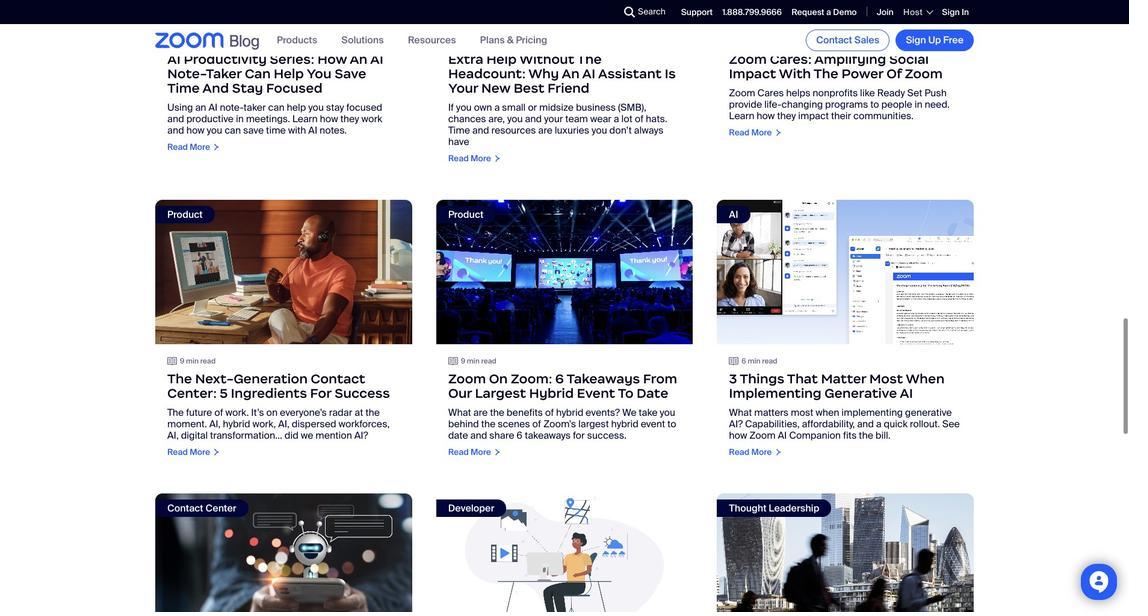 Task type: describe. For each thing, give the bounding box(es) containing it.
learn inside ai productivity series: how an ai note-taker can help you save time and stay focused using an ai note-taker can help you stay focused and productive in meetings. learn how they work and how you can save time with ai notes. read more
[[293, 113, 318, 126]]

support link
[[682, 7, 713, 17]]

sign up free
[[907, 34, 964, 46]]

dispersed
[[292, 418, 337, 431]]

take
[[639, 407, 658, 419]]

help inside ai productivity series: how an ai note-taker can help you save time and stay focused using an ai note-taker can help you stay focused and productive in meetings. learn how they work and how you can save time with ai notes. read more
[[274, 66, 304, 82]]

you inside zoom on zoom: 6 takeaways from our largest hybrid event to date what are the benefits of hybrid events? we take you behind the scenes of zoom's largest hybrid event to date and share 6 takeaways for success. read more
[[660, 407, 676, 419]]

host
[[904, 7, 924, 17]]

series:
[[270, 51, 315, 68]]

assistant
[[599, 66, 662, 82]]

on
[[489, 371, 508, 387]]

read for on
[[482, 357, 497, 366]]

of inside extra help without the headcount: why an ai assistant is your new best friend if you own a small or midsize business (smb), chances are, you and your team wear a lot of hats. time and resources are luxuries you don't always have read more
[[635, 113, 644, 126]]

2 horizontal spatial hybrid
[[612, 418, 639, 431]]

you right are,
[[508, 113, 523, 126]]

request a demo link
[[792, 7, 858, 17]]

their
[[832, 110, 852, 123]]

zoom inside 3 things that matter most when implementing generative ai what matters most when implementing generative ai? capabilities, affordability, and a quick rollout. see how zoom ai companion fits the bill. read more
[[750, 430, 776, 442]]

contact sales link
[[807, 30, 890, 51]]

best
[[514, 80, 545, 97]]

(smb),
[[619, 101, 647, 114]]

success
[[335, 386, 390, 402]]

most
[[870, 371, 904, 387]]

events?
[[586, 407, 620, 419]]

9 min read for zoom
[[461, 357, 497, 366]]

zoom up the set
[[906, 66, 943, 82]]

1.888.799.9666 link
[[723, 7, 783, 17]]

and
[[203, 80, 229, 97]]

free
[[944, 34, 964, 46]]

communities.
[[854, 110, 914, 123]]

1 vertical spatial 6
[[556, 371, 564, 387]]

5 min read
[[180, 37, 216, 46]]

taker
[[244, 101, 266, 114]]

headcount:
[[449, 66, 526, 82]]

are,
[[489, 113, 505, 126]]

taker
[[206, 66, 242, 82]]

uk hybrid work commission image
[[718, 494, 975, 613]]

you left don't
[[592, 124, 608, 137]]

min for the
[[186, 357, 199, 366]]

help inside extra help without the headcount: why an ai assistant is your new best friend if you own a small or midsize business (smb), chances are, you and your team wear a lot of hats. time and resources are luxuries you don't always have read more
[[487, 51, 517, 68]]

of inside the next-generation contact center: 5 ingredients for success the future of work. it's on everyone's radar at the moment. ai, hybrid work, ai, dispersed workforces, ai, digital transformation… did we mention ai? read more
[[215, 407, 223, 419]]

time
[[266, 124, 286, 137]]

affordability,
[[803, 418, 856, 431]]

more inside 3 things that matter most when implementing generative ai what matters most when implementing generative ai? capabilities, affordability, and a quick rollout. see how zoom ai companion fits the bill. read more
[[752, 447, 773, 458]]

when
[[906, 371, 945, 387]]

have
[[449, 136, 470, 148]]

without
[[520, 51, 575, 68]]

zoom on zoom: 6 takeaways from our largest hybrid event to date what are the benefits of hybrid events? we take you behind the scenes of zoom's largest hybrid event to date and share 6 takeaways for success. read more
[[449, 371, 678, 458]]

3 things that matter most when implementing generative ai what matters most when implementing generative ai? capabilities, affordability, and a quick rollout. see how zoom ai companion fits the bill. read more
[[730, 371, 961, 458]]

business
[[576, 101, 616, 114]]

developer
[[449, 502, 495, 515]]

focused
[[347, 101, 383, 114]]

zoom inside zoom on zoom: 6 takeaways from our largest hybrid event to date what are the benefits of hybrid events? we take you behind the scenes of zoom's largest hybrid event to date and share 6 takeaways for success. read more
[[449, 371, 486, 387]]

extra help without the headcount: why an ai assistant is your new best friend image
[[436, 0, 693, 25]]

fits
[[844, 430, 857, 442]]

9 min read for the
[[180, 357, 216, 366]]

min for 3
[[748, 357, 761, 366]]

digital
[[181, 430, 208, 442]]

join
[[877, 7, 894, 17]]

your
[[545, 113, 563, 126]]

zoom's
[[544, 418, 577, 431]]

what inside zoom on zoom: 6 takeaways from our largest hybrid event to date what are the benefits of hybrid events? we take you behind the scenes of zoom's largest hybrid event to date and share 6 takeaways for success. read more
[[449, 407, 472, 419]]

min for extra
[[466, 37, 479, 46]]

an inside ai productivity series: how an ai note-taker can help you save time and stay focused using an ai note-taker can help you stay focused and productive in meetings. learn how they work and how you can save time with ai notes. read more
[[350, 51, 368, 68]]

and down using
[[167, 124, 184, 137]]

set
[[908, 87, 923, 100]]

sign for sign up free
[[907, 34, 927, 46]]

zoom down impact
[[730, 87, 756, 100]]

zoom on zoom: 6 takeaways from our largest hybrid event image
[[436, 200, 693, 345]]

7
[[461, 37, 465, 46]]

with
[[288, 124, 306, 137]]

future
[[186, 407, 212, 419]]

bill.
[[876, 430, 891, 442]]

on
[[267, 407, 278, 419]]

zoom logo image
[[155, 33, 224, 48]]

request
[[792, 7, 825, 17]]

1 horizontal spatial can
[[268, 101, 285, 114]]

9 for zoom
[[461, 357, 466, 366]]

resources
[[408, 34, 456, 47]]

resources button
[[408, 34, 456, 47]]

1 horizontal spatial ai,
[[209, 418, 221, 431]]

date
[[637, 386, 669, 402]]

generative ai image
[[718, 200, 975, 345]]

don't
[[610, 124, 632, 137]]

search image
[[625, 7, 635, 17]]

midsize
[[540, 101, 574, 114]]

see
[[943, 418, 961, 431]]

time inside extra help without the headcount: why an ai assistant is your new best friend if you own a small or midsize business (smb), chances are, you and your team wear a lot of hats. time and resources are luxuries you don't always have read more
[[449, 124, 470, 137]]

product for zoom
[[449, 209, 484, 221]]

event
[[577, 386, 616, 402]]

if
[[449, 101, 454, 114]]

note-
[[167, 66, 206, 82]]

in
[[962, 7, 970, 17]]

contact inside the next-generation contact center: 5 ingredients for success the future of work. it's on everyone's radar at the moment. ai, hybrid work, ai, dispersed workforces, ai, digital transformation… did we mention ai? read more
[[311, 371, 366, 387]]

&
[[507, 34, 514, 47]]

min for zoom
[[467, 357, 480, 366]]

push
[[925, 87, 947, 100]]

new
[[482, 80, 511, 97]]

save
[[335, 66, 367, 82]]

to inside the zoom cares: amplifying social impact with the power of zoom zoom cares helps nonprofits like ready set push provide life-changing programs to people in need. learn how they impact their communities. read more
[[871, 98, 880, 111]]

zoom cares: amplifying social impact with the power of zoom image
[[718, 0, 975, 25]]

a inside 3 things that matter most when implementing generative ai what matters most when implementing generative ai? capabilities, affordability, and a quick rollout. see how zoom ai companion fits the bill. read more
[[877, 418, 882, 431]]

amplifying
[[815, 51, 887, 68]]

people
[[882, 98, 913, 111]]

of
[[887, 66, 903, 82]]

the left future
[[167, 407, 184, 419]]

cares
[[758, 87, 784, 100]]

1.888.799.9666
[[723, 7, 783, 17]]

and down own on the left top
[[473, 124, 489, 137]]

of down the hybrid
[[546, 407, 554, 419]]

ai productivity series: how an ai note-taker can help you save time and stay focused using an ai note-taker can help you stay focused and productive in meetings. learn how they work and how you can save time with ai notes. read more
[[167, 51, 384, 153]]

did
[[285, 430, 299, 442]]

solutions
[[342, 34, 384, 47]]

stay
[[326, 101, 344, 114]]

they inside ai productivity series: how an ai note-taker can help you save time and stay focused using an ai note-taker can help you stay focused and productive in meetings. learn how they work and how you can save time with ai notes. read more
[[341, 113, 359, 126]]

ingredients
[[231, 386, 307, 402]]

solutions button
[[342, 34, 384, 47]]

life-
[[765, 98, 782, 111]]

join link
[[877, 7, 894, 17]]

sales
[[855, 34, 880, 46]]

sign in
[[943, 7, 970, 17]]

can
[[245, 66, 271, 82]]

a left lot
[[614, 113, 620, 126]]

nonprofits
[[813, 87, 859, 100]]

more inside extra help without the headcount: why an ai assistant is your new best friend if you own a small or midsize business (smb), chances are, you and your team wear a lot of hats. time and resources are luxuries you don't always have read more
[[471, 153, 491, 164]]

6 min read
[[742, 357, 778, 366]]

notes.
[[320, 124, 347, 137]]

success.
[[588, 430, 627, 442]]



Task type: locate. For each thing, give the bounding box(es) containing it.
hybrid left it's
[[223, 418, 250, 431]]

more down share
[[471, 447, 491, 458]]

0 horizontal spatial contact
[[167, 502, 203, 515]]

time up using
[[167, 80, 200, 97]]

to left people
[[871, 98, 880, 111]]

1 horizontal spatial to
[[871, 98, 880, 111]]

2 vertical spatial 6
[[517, 430, 523, 442]]

1 9 from the left
[[180, 357, 185, 366]]

you down note-
[[207, 124, 223, 137]]

contact inside contact sales link
[[817, 34, 853, 46]]

workforces,
[[339, 418, 390, 431]]

search image
[[625, 7, 635, 17]]

6 up the things
[[742, 357, 747, 366]]

zoom down matters
[[750, 430, 776, 442]]

ai? inside 3 things that matter most when implementing generative ai what matters most when implementing generative ai? capabilities, affordability, and a quick rollout. see how zoom ai companion fits the bill. read more
[[730, 418, 743, 431]]

work
[[362, 113, 383, 126]]

the right behind
[[482, 418, 496, 431]]

of right scenes
[[533, 418, 542, 431]]

learn inside the zoom cares: amplifying social impact with the power of zoom zoom cares helps nonprofits like ready set push provide life-changing programs to people in need. learn how they impact their communities. read more
[[730, 110, 755, 123]]

how inside the zoom cares: amplifying social impact with the power of zoom zoom cares helps nonprofits like ready set push provide life-changing programs to people in need. learn how they impact their communities. read more
[[757, 110, 775, 123]]

0 horizontal spatial 9
[[180, 357, 185, 366]]

min right the 7
[[466, 37, 479, 46]]

contact center
[[167, 502, 237, 515]]

productive
[[187, 113, 234, 126]]

are inside zoom on zoom: 6 takeaways from our largest hybrid event to date what are the benefits of hybrid events? we take you behind the scenes of zoom's largest hybrid event to date and share 6 takeaways for success. read more
[[474, 407, 488, 419]]

0 horizontal spatial hybrid
[[223, 418, 250, 431]]

contact for contact sales
[[817, 34, 853, 46]]

of
[[635, 113, 644, 126], [215, 407, 223, 419], [546, 407, 554, 419], [533, 418, 542, 431]]

the inside the next-generation contact center: 5 ingredients for success the future of work. it's on everyone's radar at the moment. ai, hybrid work, ai, dispersed workforces, ai, digital transformation… did we mention ai? read more
[[366, 407, 380, 419]]

product for the
[[167, 209, 203, 221]]

productivity
[[184, 51, 267, 68]]

1 horizontal spatial contact
[[311, 371, 366, 387]]

what inside 3 things that matter most when implementing generative ai what matters most when implementing generative ai? capabilities, affordability, and a quick rollout. see how zoom ai companion fits the bill. read more
[[730, 407, 753, 419]]

the up friend
[[577, 51, 602, 68]]

0 vertical spatial contact
[[817, 34, 853, 46]]

and left an
[[167, 113, 184, 126]]

host button
[[904, 7, 933, 17]]

learn left notes.
[[293, 113, 318, 126]]

when
[[816, 407, 840, 419]]

min up the things
[[748, 357, 761, 366]]

read up on
[[482, 357, 497, 366]]

is
[[665, 66, 676, 82]]

in left meetings.
[[236, 113, 244, 126]]

like
[[861, 87, 876, 100]]

more inside ai productivity series: how an ai note-taker can help you save time and stay focused using an ai note-taker can help you stay focused and productive in meetings. learn how they work and how you can save time with ai notes. read more
[[190, 142, 210, 153]]

and right fits
[[858, 418, 875, 431]]

more down life-
[[752, 127, 773, 138]]

they inside the zoom cares: amplifying social impact with the power of zoom zoom cares helps nonprofits like ready set push provide life-changing programs to people in need. learn how they impact their communities. read more
[[778, 110, 797, 123]]

power
[[842, 66, 884, 82]]

0 horizontal spatial product
[[167, 209, 203, 221]]

1 horizontal spatial hybrid
[[557, 407, 584, 419]]

customer support ai chatbot platform for websites image
[[155, 494, 412, 613]]

read for things
[[763, 357, 778, 366]]

0 horizontal spatial ai,
[[167, 430, 179, 442]]

contact up amplifying
[[817, 34, 853, 46]]

6 right zoom:
[[556, 371, 564, 387]]

read left &
[[481, 37, 496, 46]]

0 horizontal spatial what
[[449, 407, 472, 419]]

read up 'productivity'
[[200, 37, 216, 46]]

contact up radar
[[311, 371, 366, 387]]

1 what from the left
[[449, 407, 472, 419]]

our
[[449, 386, 472, 402]]

the down largest
[[490, 407, 505, 419]]

of right lot
[[635, 113, 644, 126]]

largest
[[579, 418, 609, 431]]

the inside 3 things that matter most when implementing generative ai what matters most when implementing generative ai? capabilities, affordability, and a quick rollout. see how zoom ai companion fits the bill. read more
[[860, 430, 874, 442]]

contact inside contact center link
[[167, 502, 203, 515]]

a right own on the left top
[[495, 101, 500, 114]]

None search field
[[581, 2, 628, 22]]

are down largest
[[474, 407, 488, 419]]

the inside the zoom cares: amplifying social impact with the power of zoom zoom cares helps nonprofits like ready set push provide life-changing programs to people in need. learn how they impact their communities. read more
[[814, 66, 839, 82]]

0 vertical spatial in
[[915, 98, 923, 111]]

1 horizontal spatial 9 min read
[[461, 357, 497, 366]]

implementing
[[730, 386, 822, 402]]

read up next-
[[200, 357, 216, 366]]

contact left center
[[167, 502, 203, 515]]

6 right share
[[517, 430, 523, 442]]

1 horizontal spatial 9
[[461, 357, 466, 366]]

zoom video sdk image
[[436, 494, 693, 613]]

1 horizontal spatial 5
[[220, 386, 228, 402]]

how
[[757, 110, 775, 123], [320, 113, 338, 126], [187, 124, 205, 137], [730, 430, 748, 442]]

for
[[573, 430, 585, 442]]

the left next-
[[167, 371, 192, 387]]

9 min read up on
[[461, 357, 497, 366]]

1 horizontal spatial sign
[[943, 7, 961, 17]]

2 horizontal spatial contact
[[817, 34, 853, 46]]

0 horizontal spatial 9 min read
[[180, 357, 216, 366]]

1 horizontal spatial an
[[562, 66, 580, 82]]

to right event at the bottom of the page
[[668, 418, 677, 431]]

how right with
[[320, 113, 338, 126]]

transformation…
[[210, 430, 283, 442]]

0 horizontal spatial 6
[[517, 430, 523, 442]]

0 horizontal spatial 5
[[180, 37, 184, 46]]

hybrid left take on the right of the page
[[612, 418, 639, 431]]

and inside zoom on zoom: 6 takeaways from our largest hybrid event to date what are the benefits of hybrid events? we take you behind the scenes of zoom's largest hybrid event to date and share 6 takeaways for success. read more
[[471, 430, 487, 442]]

matters
[[755, 407, 789, 419]]

the right at
[[366, 407, 380, 419]]

need.
[[925, 98, 950, 111]]

changing
[[782, 98, 823, 111]]

contact for contact center
[[167, 502, 203, 515]]

read down using
[[167, 142, 188, 153]]

social
[[890, 51, 930, 68]]

0 horizontal spatial an
[[350, 51, 368, 68]]

5 up note-
[[180, 37, 184, 46]]

mention
[[316, 430, 352, 442]]

that
[[788, 371, 819, 387]]

and right date
[[471, 430, 487, 442]]

they down helps
[[778, 110, 797, 123]]

always
[[635, 124, 664, 137]]

0 horizontal spatial learn
[[293, 113, 318, 126]]

friend
[[548, 80, 590, 97]]

read down the capabilities, on the bottom
[[730, 447, 750, 458]]

programs
[[826, 98, 869, 111]]

what down our
[[449, 407, 472, 419]]

1 horizontal spatial in
[[915, 98, 923, 111]]

everyone's
[[280, 407, 327, 419]]

read inside ai productivity series: how an ai note-taker can help you save time and stay focused using an ai note-taker can help you stay focused and productive in meetings. learn how they work and how you can save time with ai notes. read more
[[167, 142, 188, 153]]

min up note-
[[186, 37, 199, 46]]

can left save
[[225, 124, 241, 137]]

why
[[529, 66, 559, 82]]

read inside extra help without the headcount: why an ai assistant is your new best friend if you own a small or midsize business (smb), chances are, you and your team wear a lot of hats. time and resources are luxuries you don't always have read more
[[449, 153, 469, 164]]

1 horizontal spatial ai?
[[730, 418, 743, 431]]

2 horizontal spatial ai,
[[278, 418, 290, 431]]

logo blog.svg image
[[230, 32, 259, 51]]

0 horizontal spatial to
[[668, 418, 677, 431]]

2 vertical spatial contact
[[167, 502, 203, 515]]

0 horizontal spatial help
[[274, 66, 304, 82]]

ai, left digital
[[167, 430, 179, 442]]

center:
[[167, 386, 217, 402]]

the
[[577, 51, 602, 68], [814, 66, 839, 82], [167, 371, 192, 387], [167, 407, 184, 419]]

read down date
[[449, 447, 469, 458]]

up
[[929, 34, 942, 46]]

read up the things
[[763, 357, 778, 366]]

extra help without the headcount: why an ai assistant is your new best friend if you own a small or midsize business (smb), chances are, you and your team wear a lot of hats. time and resources are luxuries you don't always have read more
[[449, 51, 676, 164]]

impact
[[730, 66, 777, 82]]

hybrid inside the next-generation contact center: 5 ingredients for success the future of work. it's on everyone's radar at the moment. ai, hybrid work, ai, dispersed workforces, ai, digital transformation… did we mention ai? read more
[[223, 418, 250, 431]]

read down digital
[[167, 447, 188, 458]]

scenes
[[498, 418, 531, 431]]

more inside the next-generation contact center: 5 ingredients for success the future of work. it's on everyone's radar at the moment. ai, hybrid work, ai, dispersed workforces, ai, digital transformation… did we mention ai? read more
[[190, 447, 210, 458]]

more inside zoom on zoom: 6 takeaways from our largest hybrid event to date what are the benefits of hybrid events? we take you behind the scenes of zoom's largest hybrid event to date and share 6 takeaways for success. read more
[[471, 447, 491, 458]]

9 up center:
[[180, 357, 185, 366]]

min up our
[[467, 357, 480, 366]]

read for help
[[481, 37, 496, 46]]

help left you
[[274, 66, 304, 82]]

1 horizontal spatial product
[[449, 209, 484, 221]]

pricing
[[516, 34, 548, 47]]

you left stay
[[309, 101, 324, 114]]

read
[[730, 127, 750, 138], [167, 142, 188, 153], [449, 153, 469, 164], [167, 447, 188, 458], [449, 447, 469, 458], [730, 447, 750, 458]]

1 vertical spatial contact
[[311, 371, 366, 387]]

leadership
[[769, 502, 820, 515]]

read for next-
[[200, 357, 216, 366]]

zoom left on
[[449, 371, 486, 387]]

0 vertical spatial sign
[[943, 7, 961, 17]]

next-
[[195, 371, 234, 387]]

more down digital
[[190, 447, 210, 458]]

zoom up cares in the right of the page
[[730, 51, 767, 68]]

are down midsize on the top of the page
[[539, 124, 553, 137]]

9 up our
[[461, 357, 466, 366]]

and left your
[[525, 113, 542, 126]]

an down solutions on the top left of page
[[350, 51, 368, 68]]

1 vertical spatial can
[[225, 124, 241, 137]]

are inside extra help without the headcount: why an ai assistant is your new best friend if you own a small or midsize business (smb), chances are, you and your team wear a lot of hats. time and resources are luxuries you don't always have read more
[[539, 124, 553, 137]]

the right fits
[[860, 430, 874, 442]]

0 horizontal spatial time
[[167, 80, 200, 97]]

demo
[[834, 7, 858, 17]]

ai? inside the next-generation contact center: 5 ingredients for success the future of work. it's on everyone's radar at the moment. ai, hybrid work, ai, dispersed workforces, ai, digital transformation… did we mention ai? read more
[[355, 430, 368, 442]]

time down if
[[449, 124, 470, 137]]

read inside 3 things that matter most when implementing generative ai what matters most when implementing generative ai? capabilities, affordability, and a quick rollout. see how zoom ai companion fits the bill. read more
[[730, 447, 750, 458]]

more down productive
[[190, 142, 210, 153]]

zoom
[[730, 51, 767, 68], [906, 66, 943, 82], [730, 87, 756, 100], [449, 371, 486, 387], [750, 430, 776, 442]]

can left help
[[268, 101, 285, 114]]

1 vertical spatial time
[[449, 124, 470, 137]]

1 vertical spatial are
[[474, 407, 488, 419]]

ready
[[878, 87, 906, 100]]

1 vertical spatial sign
[[907, 34, 927, 46]]

0 horizontal spatial sign
[[907, 34, 927, 46]]

0 vertical spatial 6
[[742, 357, 747, 366]]

you right if
[[456, 101, 472, 114]]

in inside the zoom cares: amplifying social impact with the power of zoom zoom cares helps nonprofits like ready set push provide life-changing programs to people in need. learn how they impact their communities. read more
[[915, 98, 923, 111]]

0 vertical spatial to
[[871, 98, 880, 111]]

1 horizontal spatial are
[[539, 124, 553, 137]]

0 horizontal spatial are
[[474, 407, 488, 419]]

event
[[641, 418, 666, 431]]

sign for sign in
[[943, 7, 961, 17]]

more inside the zoom cares: amplifying social impact with the power of zoom zoom cares helps nonprofits like ready set push provide life-changing programs to people in need. learn how they impact their communities. read more
[[752, 127, 773, 138]]

help down &
[[487, 51, 517, 68]]

for
[[310, 386, 332, 402]]

to
[[871, 98, 880, 111], [668, 418, 677, 431]]

and inside 3 things that matter most when implementing generative ai what matters most when implementing generative ai? capabilities, affordability, and a quick rollout. see how zoom ai companion fits the bill. read more
[[858, 418, 875, 431]]

matter
[[822, 371, 867, 387]]

in inside ai productivity series: how an ai note-taker can help you save time and stay focused using an ai note-taker can help you stay focused and productive in meetings. learn how they work and how you can save time with ai notes. read more
[[236, 113, 244, 126]]

read for productivity
[[200, 37, 216, 46]]

how down cares in the right of the page
[[757, 110, 775, 123]]

hybrid
[[530, 386, 574, 402]]

luxuries
[[555, 124, 590, 137]]

of left work.
[[215, 407, 223, 419]]

0 horizontal spatial can
[[225, 124, 241, 137]]

2 horizontal spatial 6
[[742, 357, 747, 366]]

work,
[[253, 418, 276, 431]]

1 horizontal spatial they
[[778, 110, 797, 123]]

read inside the zoom cares: amplifying social impact with the power of zoom zoom cares helps nonprofits like ready set push provide life-changing programs to people in need. learn how they impact their communities. read more
[[730, 127, 750, 138]]

benefits
[[507, 407, 543, 419]]

min up next-
[[186, 357, 199, 366]]

1 vertical spatial to
[[668, 418, 677, 431]]

9
[[180, 357, 185, 366], [461, 357, 466, 366]]

request a demo
[[792, 7, 858, 17]]

0 vertical spatial are
[[539, 124, 553, 137]]

save
[[243, 124, 264, 137]]

7 min read
[[461, 37, 496, 46]]

learn left life-
[[730, 110, 755, 123]]

read down provide
[[730, 127, 750, 138]]

they left 'work'
[[341, 113, 359, 126]]

chances
[[449, 113, 487, 126]]

0 horizontal spatial in
[[236, 113, 244, 126]]

hats.
[[646, 113, 668, 126]]

date
[[449, 430, 468, 442]]

2 9 min read from the left
[[461, 357, 497, 366]]

how down implementing
[[730, 430, 748, 442]]

sign left up
[[907, 34, 927, 46]]

you right take on the right of the page
[[660, 407, 676, 419]]

the up nonprofits
[[814, 66, 839, 82]]

9 min read up next-
[[180, 357, 216, 366]]

5
[[180, 37, 184, 46], [220, 386, 228, 402]]

1 horizontal spatial what
[[730, 407, 753, 419]]

what left matters
[[730, 407, 753, 419]]

5 inside the next-generation contact center: 5 ingredients for success the future of work. it's on everyone's radar at the moment. ai, hybrid work, ai, dispersed workforces, ai, digital transformation… did we mention ai? read more
[[220, 386, 228, 402]]

0 vertical spatial can
[[268, 101, 285, 114]]

0 horizontal spatial ai?
[[355, 430, 368, 442]]

most
[[791, 407, 814, 419]]

5 ingredients for success image
[[155, 200, 412, 345]]

to
[[618, 386, 634, 402]]

how inside 3 things that matter most when implementing generative ai what matters most when implementing generative ai? capabilities, affordability, and a quick rollout. see how zoom ai companion fits the bill. read more
[[730, 430, 748, 442]]

read inside zoom on zoom: 6 takeaways from our largest hybrid event to date what are the benefits of hybrid events? we take you behind the scenes of zoom's largest hybrid event to date and share 6 takeaways for success. read more
[[449, 447, 469, 458]]

1 vertical spatial in
[[236, 113, 244, 126]]

contact center link
[[155, 494, 412, 613]]

2 9 from the left
[[461, 357, 466, 366]]

a left quick
[[877, 418, 882, 431]]

0 horizontal spatial they
[[341, 113, 359, 126]]

ai? left the capabilities, on the bottom
[[730, 418, 743, 431]]

1 horizontal spatial help
[[487, 51, 517, 68]]

from
[[644, 371, 678, 387]]

contact
[[817, 34, 853, 46], [311, 371, 366, 387], [167, 502, 203, 515]]

more down chances
[[471, 153, 491, 164]]

sign in link
[[943, 7, 970, 17]]

time inside ai productivity series: how an ai note-taker can help you save time and stay focused using an ai note-taker can help you stay focused and productive in meetings. learn how they work and how you can save time with ai notes. read more
[[167, 80, 200, 97]]

sign left in
[[943, 7, 961, 17]]

1 9 min read from the left
[[180, 357, 216, 366]]

in left need.
[[915, 98, 923, 111]]

support
[[682, 7, 713, 17]]

ai, right digital
[[209, 418, 221, 431]]

a left demo
[[827, 7, 832, 17]]

ai productivity series: how an ai note-taker can help you save time and stay focused image
[[155, 0, 412, 25]]

ai? down at
[[355, 430, 368, 442]]

1 vertical spatial 5
[[220, 386, 228, 402]]

generative
[[825, 386, 898, 402]]

how down an
[[187, 124, 205, 137]]

ai inside extra help without the headcount: why an ai assistant is your new best friend if you own a small or midsize business (smb), chances are, you and your team wear a lot of hats. time and resources are luxuries you don't always have read more
[[583, 66, 596, 82]]

or
[[528, 101, 537, 114]]

to inside zoom on zoom: 6 takeaways from our largest hybrid event to date what are the benefits of hybrid events? we take you behind the scenes of zoom's largest hybrid event to date and share 6 takeaways for success. read more
[[668, 418, 677, 431]]

hybrid up for on the bottom of the page
[[557, 407, 584, 419]]

you
[[307, 66, 332, 82]]

9 for the
[[180, 357, 185, 366]]

stay
[[232, 80, 263, 97]]

work.
[[226, 407, 249, 419]]

1 horizontal spatial time
[[449, 124, 470, 137]]

1 product from the left
[[167, 209, 203, 221]]

read down have at the top of the page
[[449, 153, 469, 164]]

plans
[[480, 34, 505, 47]]

an inside extra help without the headcount: why an ai assistant is your new best friend if you own a small or midsize business (smb), chances are, you and your team wear a lot of hats. time and resources are luxuries you don't always have read more
[[562, 66, 580, 82]]

5 up work.
[[220, 386, 228, 402]]

2 product from the left
[[449, 209, 484, 221]]

1 horizontal spatial learn
[[730, 110, 755, 123]]

products button
[[277, 34, 318, 47]]

the inside extra help without the headcount: why an ai assistant is your new best friend if you own a small or midsize business (smb), chances are, you and your team wear a lot of hats. time and resources are luxuries you don't always have read more
[[577, 51, 602, 68]]

thought leadership
[[730, 502, 820, 515]]

using
[[167, 101, 193, 114]]

an right why
[[562, 66, 580, 82]]

team
[[566, 113, 588, 126]]

0 vertical spatial 5
[[180, 37, 184, 46]]

wear
[[591, 113, 612, 126]]

min for ai
[[186, 37, 199, 46]]

0 vertical spatial time
[[167, 80, 200, 97]]

more down the capabilities, on the bottom
[[752, 447, 773, 458]]

1 horizontal spatial 6
[[556, 371, 564, 387]]

lot
[[622, 113, 633, 126]]

ai?
[[730, 418, 743, 431], [355, 430, 368, 442]]

2 what from the left
[[730, 407, 753, 419]]

3
[[730, 371, 738, 387]]

read inside the next-generation contact center: 5 ingredients for success the future of work. it's on everyone's radar at the moment. ai, hybrid work, ai, dispersed workforces, ai, digital transformation… did we mention ai? read more
[[167, 447, 188, 458]]



Task type: vqa. For each thing, say whether or not it's contained in the screenshot.
are
yes



